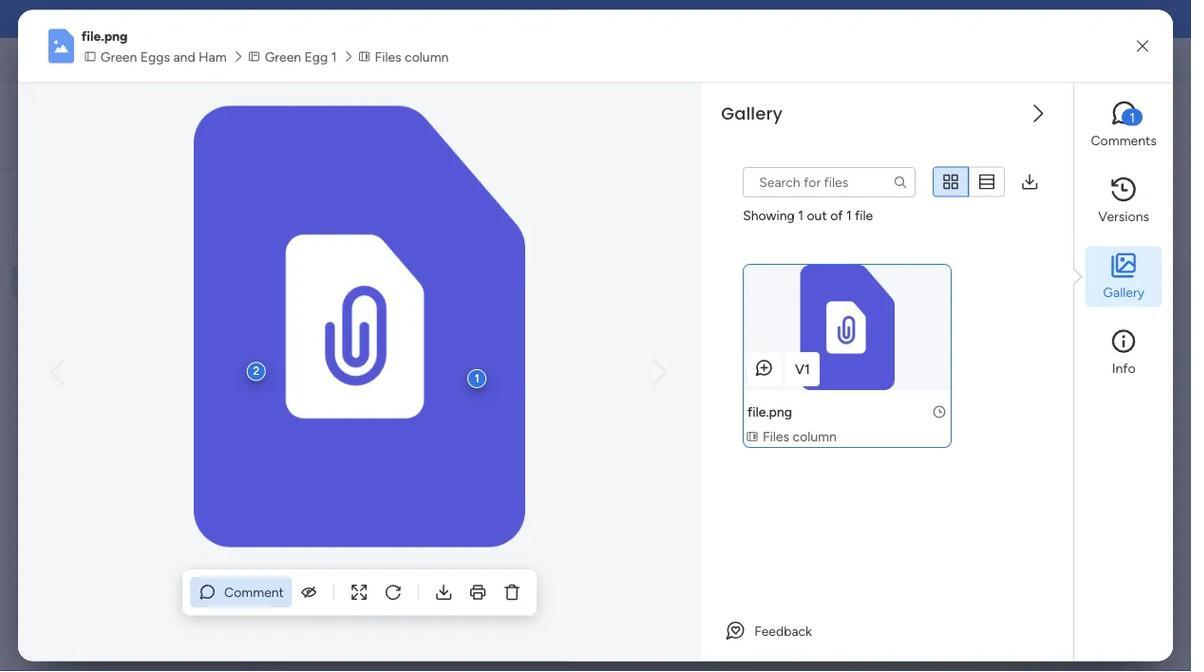Task type: describe. For each thing, give the bounding box(es) containing it.
1 vertical spatial files column button
[[744, 427, 843, 448]]

info button
[[1087, 323, 1163, 384]]

address:
[[400, 10, 453, 28]]

view
[[526, 174, 553, 191]]

email for resend email
[[773, 10, 806, 28]]

versions button
[[1087, 171, 1163, 232]]

your inside button
[[779, 140, 806, 156]]

eggs inside button
[[140, 49, 170, 65]]

workspace image
[[18, 188, 37, 209]]

main workspace
[[44, 189, 156, 207]]

type
[[366, 140, 393, 156]]

1 horizontal spatial showing 1 out of 1 file
[[743, 208, 874, 224]]

files for files column button to the bottom
[[329, 536, 356, 552]]

monday work management
[[85, 50, 295, 71]]

0 vertical spatial out
[[807, 208, 828, 224]]

files column for files column button to the bottom
[[329, 536, 403, 552]]

where
[[739, 140, 776, 156]]

change email address
[[821, 10, 961, 28]]

resend
[[722, 10, 769, 28]]

dapulse integrations image
[[821, 175, 835, 190]]

green eggs and ham button
[[82, 46, 232, 67]]

my work button
[[11, 128, 204, 158]]

invite
[[1066, 110, 1100, 126]]

home
[[44, 102, 80, 118]]

gallery button
[[1087, 247, 1163, 308]]

green egg 1 button
[[246, 46, 343, 67]]

change email address link
[[821, 10, 961, 28]]

timelines
[[576, 140, 629, 156]]

track
[[690, 140, 720, 156]]

work for monday
[[154, 50, 188, 71]]

assign
[[461, 140, 501, 156]]

new egg button
[[288, 218, 358, 248]]

/
[[1103, 110, 1108, 126]]

files column for files column button to the middle
[[763, 429, 837, 445]]

egg for green
[[305, 49, 328, 65]]

2
[[253, 365, 260, 378]]

resend email
[[722, 10, 806, 28]]

1 vertical spatial eggs
[[364, 102, 418, 134]]

1 email from the left
[[362, 10, 396, 28]]

green eggs and ham inside button
[[101, 49, 227, 65]]

see
[[332, 53, 355, 69]]

manage
[[291, 140, 338, 156]]

of right the type
[[396, 140, 409, 156]]

angle down image
[[367, 226, 376, 240]]

1 comments
[[1092, 109, 1157, 148]]

showing inside main content
[[310, 316, 362, 332]]

Search for files search field
[[310, 275, 483, 305]]

automate
[[1041, 174, 1101, 191]]

invite / 1 button
[[1031, 103, 1125, 133]]

out inside main content
[[374, 316, 394, 332]]

2 horizontal spatial and
[[633, 140, 655, 156]]

files column for top files column button
[[375, 49, 449, 65]]

Search for files search field
[[743, 167, 916, 198]]

none search field search for files
[[310, 275, 483, 305]]

add widget button
[[398, 218, 511, 248]]

set
[[554, 140, 572, 156]]

1 horizontal spatial ham
[[475, 102, 530, 134]]

invite / 1
[[1066, 110, 1117, 126]]

stands.
[[855, 140, 898, 156]]

any
[[341, 140, 363, 156]]

please confirm your email address: samiamgreeneggsnham27@gmail.com
[[233, 10, 704, 28]]

work for my
[[63, 135, 92, 151]]

my work
[[42, 135, 92, 151]]

please
[[233, 10, 274, 28]]

versions
[[1099, 208, 1150, 224]]

new
[[296, 225, 323, 241]]

blank
[[491, 174, 522, 191]]

egg for new
[[327, 225, 350, 241]]



Task type: vqa. For each thing, say whether or not it's contained in the screenshot.
guest
no



Task type: locate. For each thing, give the bounding box(es) containing it.
0 horizontal spatial and
[[173, 49, 195, 65]]

main content
[[252, 204, 1192, 672]]

filter by person image
[[696, 228, 706, 238]]

work
[[154, 50, 188, 71], [63, 135, 92, 151]]

your up 'see'
[[331, 10, 359, 28]]

showing 1 out of 1 file
[[743, 208, 874, 224], [310, 316, 440, 332]]

files for files column button to the middle
[[763, 429, 790, 445]]

main
[[44, 189, 77, 207]]

column for files column button to the middle
[[793, 429, 837, 445]]

of down search for files search field
[[831, 208, 843, 224]]

m
[[22, 190, 33, 206]]

2 horizontal spatial email
[[874, 10, 908, 28]]

0 vertical spatial your
[[331, 10, 359, 28]]

0 vertical spatial gallery
[[722, 101, 783, 126]]

files
[[375, 49, 402, 65], [763, 429, 790, 445], [329, 536, 356, 552]]

1 horizontal spatial eggs
[[364, 102, 418, 134]]

sam green image
[[1139, 46, 1169, 76]]

green eggs and ham
[[101, 49, 227, 65], [289, 102, 530, 134]]

0 vertical spatial files
[[375, 49, 402, 65]]

autopilot image
[[1017, 169, 1033, 194]]

feedback
[[755, 623, 813, 640]]

1 horizontal spatial gallery
[[1104, 284, 1145, 300]]

list box
[[0, 262, 242, 555]]

gallery layout group
[[933, 167, 1006, 198]]

files column button
[[356, 46, 455, 67], [744, 427, 843, 448], [310, 534, 409, 555]]

select product image
[[17, 51, 36, 70]]

file inside main content
[[422, 316, 440, 332]]

your
[[331, 10, 359, 28], [779, 140, 806, 156]]

1 vertical spatial showing 1 out of 1 file
[[310, 316, 440, 332]]

column inside main content
[[359, 536, 403, 552]]

0 vertical spatial showing 1 out of 1 file
[[743, 208, 874, 224]]

None search field
[[743, 167, 916, 198], [310, 275, 483, 305], [743, 167, 916, 198]]

0 vertical spatial column
[[405, 49, 449, 65]]

0 vertical spatial eggs
[[140, 49, 170, 65]]

ham inside green eggs and ham button
[[199, 49, 227, 65]]

your right where
[[779, 140, 806, 156]]

gallery up info button
[[1104, 284, 1145, 300]]

green for green egg 1 button
[[265, 49, 301, 65]]

manage any type of project. assign owners, set timelines and keep track of where your project stands.
[[291, 140, 898, 156]]

eggs
[[140, 49, 170, 65], [364, 102, 418, 134]]

1 vertical spatial work
[[63, 135, 92, 151]]

options image
[[1137, 105, 1160, 128]]

monday
[[85, 50, 150, 71]]

files column inside main content
[[329, 536, 403, 552]]

work right my
[[63, 135, 92, 151]]

column for files column button to the bottom
[[359, 536, 403, 552]]

and left the keep
[[633, 140, 655, 156]]

of right track
[[723, 140, 736, 156]]

see plans button
[[307, 47, 398, 75]]

2 vertical spatial files
[[329, 536, 356, 552]]

0 horizontal spatial eggs
[[140, 49, 170, 65]]

1 horizontal spatial work
[[154, 50, 188, 71]]

2 email from the left
[[773, 10, 806, 28]]

file down search for files search box on the top left of the page
[[422, 316, 440, 332]]

egg left 'see'
[[305, 49, 328, 65]]

out down search for files search box on the top left of the page
[[374, 316, 394, 332]]

resend email link
[[722, 10, 806, 28]]

1 horizontal spatial green eggs and ham
[[289, 102, 530, 134]]

2 horizontal spatial column
[[793, 429, 837, 445]]

showing down where
[[743, 208, 795, 224]]

0 vertical spatial files column button
[[356, 46, 455, 67]]

0 vertical spatial green eggs and ham
[[101, 49, 227, 65]]

address
[[912, 10, 961, 28]]

none search field inside main content
[[310, 275, 483, 305]]

plans
[[358, 53, 390, 69]]

gallery
[[722, 101, 783, 126], [1104, 284, 1145, 300]]

ham left green egg 1 button
[[199, 49, 227, 65]]

1 horizontal spatial file
[[855, 208, 874, 224]]

showing 1 out of 1 file down search for files search box on the top left of the page
[[310, 316, 440, 332]]

blank view button
[[476, 167, 567, 198]]

ham
[[199, 49, 227, 65], [475, 102, 530, 134]]

0 horizontal spatial gallery
[[722, 101, 783, 126]]

confirm
[[278, 10, 327, 28]]

1 horizontal spatial files
[[375, 49, 402, 65]]

0 horizontal spatial work
[[63, 135, 92, 151]]

1 inside 1 comments
[[1130, 109, 1136, 126]]

showing
[[743, 208, 795, 224], [310, 316, 362, 332]]

eggs up home button
[[140, 49, 170, 65]]

home button
[[11, 95, 204, 125]]

email
[[362, 10, 396, 28], [773, 10, 806, 28], [874, 10, 908, 28]]

manage any type of project. assign owners, set timelines and keep track of where your project stands. button
[[288, 137, 926, 160]]

2 vertical spatial files column
[[329, 536, 403, 552]]

filter by anything image
[[786, 222, 809, 244]]

gallery inside button
[[1104, 284, 1145, 300]]

Green Eggs and Ham field
[[284, 102, 535, 134]]

0 vertical spatial ham
[[199, 49, 227, 65]]

v1
[[796, 362, 811, 378]]

0 horizontal spatial column
[[359, 536, 403, 552]]

1 vertical spatial ham
[[475, 102, 530, 134]]

info
[[1113, 360, 1136, 376]]

0 vertical spatial files column
[[375, 49, 449, 65]]

1 horizontal spatial out
[[807, 208, 828, 224]]

green down 'confirm'
[[265, 49, 301, 65]]

out
[[807, 208, 828, 224], [374, 316, 394, 332]]

green up manage
[[289, 102, 358, 134]]

comments
[[1092, 132, 1157, 148]]

1
[[331, 49, 337, 65], [1130, 109, 1136, 126], [1111, 110, 1117, 126], [799, 208, 804, 224], [847, 208, 852, 224], [365, 316, 371, 332], [413, 316, 419, 332], [475, 372, 480, 386]]

1 vertical spatial green eggs and ham
[[289, 102, 530, 134]]

my
[[42, 135, 60, 151]]

add
[[433, 225, 457, 241]]

1 vertical spatial and
[[424, 102, 470, 134]]

1 horizontal spatial showing
[[743, 208, 795, 224]]

showing 1 out of 1 file inside main content
[[310, 316, 440, 332]]

1 vertical spatial out
[[374, 316, 394, 332]]

green
[[101, 49, 137, 65], [265, 49, 301, 65], [289, 102, 358, 134]]

widget
[[461, 225, 502, 241]]

blank view
[[491, 174, 553, 191]]

out down dapulse integrations image
[[807, 208, 828, 224]]

green up home button
[[101, 49, 137, 65]]

and right monday
[[173, 49, 195, 65]]

v2 search image
[[529, 222, 543, 244]]

keep
[[658, 140, 687, 156]]

1 horizontal spatial your
[[779, 140, 806, 156]]

1 vertical spatial files
[[763, 429, 790, 445]]

0 horizontal spatial green eggs and ham
[[101, 49, 227, 65]]

0 horizontal spatial file
[[422, 316, 440, 332]]

0 horizontal spatial ham
[[199, 49, 227, 65]]

1 vertical spatial gallery
[[1104, 284, 1145, 300]]

showing down search for files search box
[[310, 316, 362, 332]]

project
[[809, 140, 852, 156]]

eggs up the type
[[364, 102, 418, 134]]

2 vertical spatial files column button
[[310, 534, 409, 555]]

and
[[173, 49, 195, 65], [424, 102, 470, 134], [633, 140, 655, 156]]

1 horizontal spatial and
[[424, 102, 470, 134]]

of
[[396, 140, 409, 156], [723, 140, 736, 156], [831, 208, 843, 224], [397, 316, 410, 332]]

file
[[855, 208, 874, 224], [422, 316, 440, 332]]

work right monday
[[154, 50, 188, 71]]

and up project.
[[424, 102, 470, 134]]

1 horizontal spatial column
[[405, 49, 449, 65]]

0 vertical spatial egg
[[305, 49, 328, 65]]

samiamgreeneggsnham27@gmail.com
[[457, 10, 704, 28]]

search image
[[894, 175, 909, 190]]

1 horizontal spatial email
[[773, 10, 806, 28]]

0 horizontal spatial file.png
[[82, 28, 128, 44]]

1 vertical spatial column
[[793, 429, 837, 445]]

see plans
[[332, 53, 390, 69]]

1 vertical spatial file
[[422, 316, 440, 332]]

email up plans
[[362, 10, 396, 28]]

email right change
[[874, 10, 908, 28]]

0 vertical spatial file.png
[[82, 28, 128, 44]]

showing 1 out of 1 file down dapulse integrations image
[[743, 208, 874, 224]]

files for top files column button
[[375, 49, 402, 65]]

green for green eggs and ham button
[[101, 49, 137, 65]]

0 vertical spatial and
[[173, 49, 195, 65]]

management
[[192, 50, 295, 71]]

file.png
[[82, 28, 128, 44], [748, 405, 793, 421]]

comment button
[[190, 578, 292, 608]]

download image
[[1021, 173, 1040, 192]]

workspace
[[81, 189, 156, 207]]

0 horizontal spatial your
[[331, 10, 359, 28]]

option
[[0, 265, 242, 269]]

integrate
[[843, 174, 898, 191]]

1 vertical spatial showing
[[310, 316, 362, 332]]

feedback button
[[717, 616, 820, 647]]

0 horizontal spatial showing
[[310, 316, 362, 332]]

email for change email address
[[874, 10, 908, 28]]

work inside button
[[63, 135, 92, 151]]

file down integrate
[[855, 208, 874, 224]]

gallery up where
[[722, 101, 783, 126]]

1 vertical spatial file.png
[[748, 405, 793, 421]]

0 vertical spatial showing
[[743, 208, 795, 224]]

comment
[[224, 585, 284, 601]]

1 horizontal spatial file.png
[[748, 405, 793, 421]]

green egg 1
[[265, 49, 337, 65]]

email right resend
[[773, 10, 806, 28]]

0 horizontal spatial email
[[362, 10, 396, 28]]

0 horizontal spatial showing 1 out of 1 file
[[310, 316, 440, 332]]

column for top files column button
[[405, 49, 449, 65]]

1 vertical spatial egg
[[327, 225, 350, 241]]

new egg
[[296, 225, 350, 241]]

change
[[821, 10, 871, 28]]

project.
[[412, 140, 458, 156]]

main content containing showing 1 out of 1 file
[[252, 204, 1192, 672]]

add widget
[[433, 225, 502, 241]]

2 vertical spatial column
[[359, 536, 403, 552]]

0 horizontal spatial out
[[374, 316, 394, 332]]

0 vertical spatial file
[[855, 208, 874, 224]]

column
[[405, 49, 449, 65], [793, 429, 837, 445], [359, 536, 403, 552]]

egg
[[305, 49, 328, 65], [327, 225, 350, 241]]

egg right new
[[327, 225, 350, 241]]

of down search for files search box on the top left of the page
[[397, 316, 410, 332]]

files column
[[375, 49, 449, 65], [763, 429, 837, 445], [329, 536, 403, 552]]

2 horizontal spatial files
[[763, 429, 790, 445]]

1 vertical spatial your
[[779, 140, 806, 156]]

owners,
[[504, 140, 551, 156]]

0 vertical spatial work
[[154, 50, 188, 71]]

ham up the assign
[[475, 102, 530, 134]]

green eggs and ham up project.
[[289, 102, 530, 134]]

0 horizontal spatial files
[[329, 536, 356, 552]]

workspace selection element
[[18, 187, 159, 211]]

green eggs and ham up home button
[[101, 49, 227, 65]]

3 email from the left
[[874, 10, 908, 28]]

1 vertical spatial files column
[[763, 429, 837, 445]]

2 vertical spatial and
[[633, 140, 655, 156]]



